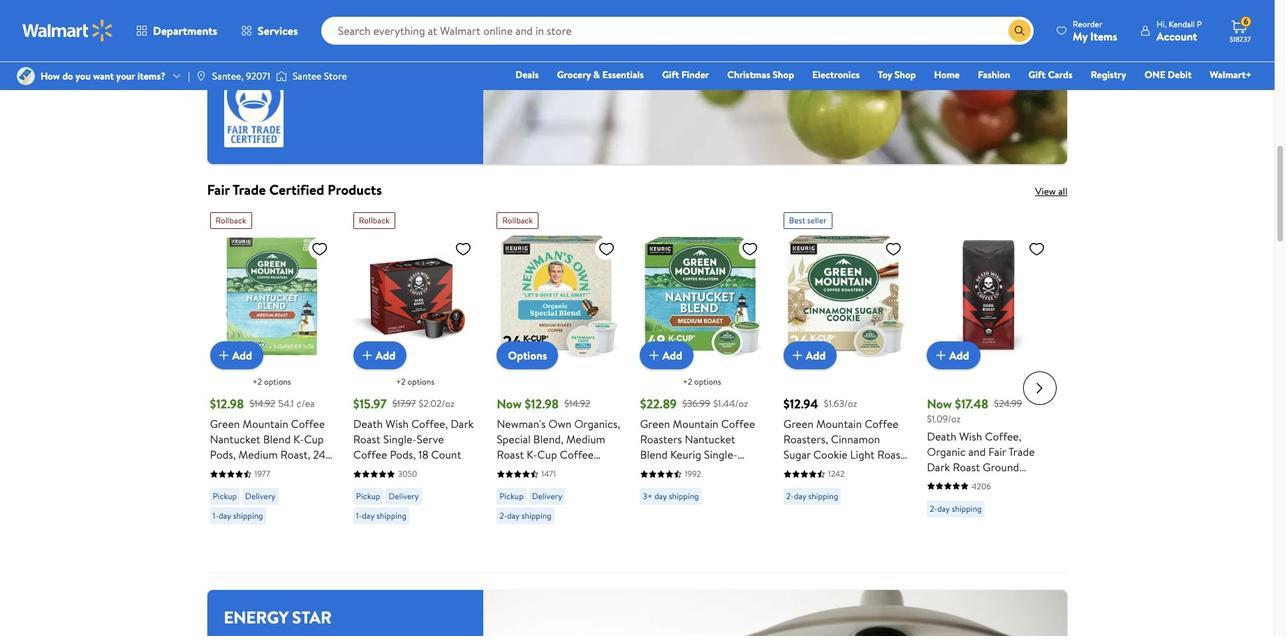 Task type: describe. For each thing, give the bounding box(es) containing it.
medium inside the $22.89 $36.99 $1.44/oz green mountain coffee roasters nantucket blend keurig single- serve k-cup pods, medium roast coffee, 48 count
[[640, 478, 679, 493]]

roast,
[[280, 447, 310, 463]]

6 $187.37
[[1230, 16, 1251, 44]]

cup inside $12.94 $1.63/oz green mountain coffee roasters, cinnamon sugar cookie light roast k-cup coffee pods, 24 count
[[794, 463, 814, 478]]

pickup for now
[[500, 490, 524, 502]]

add for $12.94
[[806, 348, 826, 363]]

coffee inside now $12.98 $14.92 newman's own organics, special blend, medium roast k-cup coffee pods, 24 count
[[560, 447, 594, 463]]

cards
[[1048, 68, 1073, 82]]

coffee inside $15.97 $17.97 $2.02/oz death wish coffee, dark roast single-serve coffee pods, 18 count
[[353, 447, 387, 463]]

$15.97
[[353, 395, 387, 413]]

grocery & essentials link
[[551, 67, 650, 82]]

reorder
[[1073, 18, 1103, 30]]

$2.02/oz
[[419, 397, 455, 411]]

product group containing $22.89
[[640, 207, 764, 567]]

roast inside the $22.89 $36.99 $1.44/oz green mountain coffee roasters nantucket blend keurig single- serve k-cup pods, medium roast coffee, 48 count
[[682, 478, 709, 493]]

$36.99
[[683, 397, 711, 411]]

fair inside now $17.48 $24.99 $1.09/oz death wish coffee, organic and fair trade dark roast ground coffee, 16 oz
[[989, 444, 1006, 459]]

for
[[243, 463, 257, 478]]

delivery for $12.98
[[245, 490, 276, 502]]

santee store
[[293, 69, 347, 83]]

roast inside now $12.98 $14.92 newman's own organics, special blend, medium roast k-cup coffee pods, 24 count
[[497, 447, 524, 463]]

$187.37
[[1230, 34, 1251, 44]]

how do you want your items?
[[41, 69, 166, 83]]

rollback for now
[[502, 214, 533, 226]]

cup inside $12.98 $14.92 54.1 ¢/ea green mountain coffee nantucket blend k-cup pods, medium roast, 24 count for keurig brewers
[[304, 432, 324, 447]]

+2 for $12.98
[[253, 376, 262, 388]]

walmart image
[[22, 20, 113, 42]]

best
[[789, 214, 805, 226]]

next slide for product carousel list image
[[1023, 371, 1057, 405]]

$14.92 inside now $12.98 $14.92 newman's own organics, special blend, medium roast k-cup coffee pods, 24 count
[[564, 397, 590, 411]]

add button for $15.97
[[353, 342, 407, 370]]

gift cards link
[[1022, 67, 1079, 82]]

best seller
[[789, 214, 827, 226]]

all
[[1058, 184, 1068, 198]]

roast inside now $17.48 $24.99 $1.09/oz death wish coffee, organic and fair trade dark roast ground coffee, 16 oz
[[953, 459, 980, 475]]

shipping down 16
[[952, 503, 982, 515]]

count inside $12.98 $14.92 54.1 ¢/ea green mountain coffee nantucket blend k-cup pods, medium roast, 24 count for keurig brewers
[[210, 463, 240, 478]]

+2 options for $15.97
[[396, 376, 435, 388]]

green inside $12.98 $14.92 54.1 ¢/ea green mountain coffee nantucket blend k-cup pods, medium roast, 24 count for keurig brewers
[[210, 416, 240, 432]]

one debit link
[[1139, 67, 1198, 82]]

roasters
[[640, 432, 682, 447]]

roasters,
[[784, 432, 828, 447]]

coffee, up ground
[[985, 429, 1022, 444]]

death wish coffee, dark roast single-serve coffee pods, 18 count image
[[353, 235, 477, 358]]

pods, inside $12.98 $14.92 54.1 ¢/ea green mountain coffee nantucket blend k-cup pods, medium roast, 24 count for keurig brewers
[[210, 447, 236, 463]]

search icon image
[[1014, 25, 1026, 36]]

single- inside the $22.89 $36.99 $1.44/oz green mountain coffee roasters nantucket blend keurig single- serve k-cup pods, medium roast coffee, 48 count
[[704, 447, 738, 463]]

coffee inside the $22.89 $36.99 $1.44/oz green mountain coffee roasters nantucket blend keurig single- serve k-cup pods, medium roast coffee, 48 count
[[721, 416, 755, 432]]

walmart+
[[1210, 68, 1252, 82]]

$1.63/oz
[[824, 397, 857, 411]]

mountain inside $12.94 $1.63/oz green mountain coffee roasters, cinnamon sugar cookie light roast k-cup coffee pods, 24 count
[[816, 416, 862, 432]]

registry link
[[1085, 67, 1133, 82]]

count inside $12.94 $1.63/oz green mountain coffee roasters, cinnamon sugar cookie light roast k-cup coffee pods, 24 count
[[784, 478, 814, 493]]

nantucket for $22.89
[[685, 432, 736, 447]]

essentials
[[602, 68, 644, 82]]

organics,
[[574, 416, 620, 432]]

3+
[[643, 490, 653, 502]]

green inside $12.94 $1.63/oz green mountain coffee roasters, cinnamon sugar cookie light roast k-cup coffee pods, 24 count
[[784, 416, 814, 432]]

1471
[[542, 468, 556, 480]]

add for $12.98
[[232, 348, 252, 363]]

4206
[[972, 480, 991, 492]]

coffee up light
[[865, 416, 899, 432]]

gift for gift finder
[[662, 68, 679, 82]]

one debit
[[1145, 68, 1192, 82]]

$17.48
[[955, 395, 989, 413]]

now $17.48 $24.99 $1.09/oz death wish coffee, organic and fair trade dark roast ground coffee, 16 oz
[[927, 395, 1035, 490]]

keurig inside $12.98 $14.92 54.1 ¢/ea green mountain coffee nantucket blend k-cup pods, medium roast, 24 count for keurig brewers
[[260, 463, 291, 478]]

add button for $12.94
[[784, 342, 837, 370]]

home link
[[928, 67, 966, 82]]

store
[[324, 69, 347, 83]]

Search search field
[[321, 17, 1034, 45]]

finder
[[682, 68, 709, 82]]

green mountain coffee roasters nantucket blend keurig single-serve k-cup pods, medium roast coffee, 48 count image
[[640, 235, 764, 358]]

do
[[62, 69, 73, 83]]

electronics link
[[806, 67, 866, 82]]

coffee, left 16
[[927, 475, 964, 490]]

santee
[[293, 69, 322, 83]]

santee, 92071
[[212, 69, 270, 83]]

oz
[[979, 475, 990, 490]]

green inside the $22.89 $36.99 $1.44/oz green mountain coffee roasters nantucket blend keurig single- serve k-cup pods, medium roast coffee, 48 count
[[640, 416, 670, 432]]

coffee down cinnamon
[[817, 463, 851, 478]]

electronics
[[813, 68, 860, 82]]

shipping down 1977 on the bottom left of page
[[233, 510, 263, 522]]

shop for christmas shop
[[773, 68, 794, 82]]

 image for how do you want your items?
[[17, 67, 35, 85]]

hi,
[[1157, 18, 1167, 30]]

add for $15.97
[[376, 348, 396, 363]]

 image for santee, 92071
[[195, 71, 207, 82]]

blend for $22.89
[[640, 447, 668, 463]]

santee,
[[212, 69, 244, 83]]

1977
[[255, 468, 270, 480]]

roast inside $12.94 $1.63/oz green mountain coffee roasters, cinnamon sugar cookie light roast k-cup coffee pods, 24 count
[[878, 447, 905, 463]]

3 add to cart image from the left
[[933, 347, 949, 364]]

death inside $15.97 $17.97 $2.02/oz death wish coffee, dark roast single-serve coffee pods, 18 count
[[353, 416, 383, 432]]

shipping down 3050
[[377, 510, 407, 522]]

product group containing now $12.98
[[497, 207, 621, 567]]

view all link
[[1035, 184, 1068, 198]]

green mountain coffee roasters, cinnamon sugar cookie light roast k-cup coffee pods, 24 count image
[[784, 235, 908, 358]]

hi, kendall p account
[[1157, 18, 1202, 44]]

$1.44/oz
[[713, 397, 748, 411]]

coffee, inside the $22.89 $36.99 $1.44/oz green mountain coffee roasters nantucket blend keurig single- serve k-cup pods, medium roast coffee, 48 count
[[712, 478, 749, 493]]

5 add button from the left
[[927, 342, 981, 370]]

services
[[258, 23, 298, 38]]

coffee, inside $15.97 $17.97 $2.02/oz death wish coffee, dark roast single-serve coffee pods, 18 count
[[411, 416, 448, 432]]

k- inside now $12.98 $14.92 newman's own organics, special blend, medium roast k-cup coffee pods, 24 count
[[527, 447, 537, 463]]

christmas shop
[[727, 68, 794, 82]]

fair trade certified. meeting rigorous environmental, economic and social standards. shop now. learn more. image
[[224, 65, 284, 147]]

24 inside $12.94 $1.63/oz green mountain coffee roasters, cinnamon sugar cookie light roast k-cup coffee pods, 24 count
[[882, 463, 895, 478]]

add button for $12.98
[[210, 342, 263, 370]]

wish inside now $17.48 $24.99 $1.09/oz death wish coffee, organic and fair trade dark roast ground coffee, 16 oz
[[959, 429, 982, 444]]

k- inside $12.94 $1.63/oz green mountain coffee roasters, cinnamon sugar cookie light roast k-cup coffee pods, 24 count
[[784, 463, 794, 478]]

blend,
[[533, 432, 564, 447]]

pods, inside $12.94 $1.63/oz green mountain coffee roasters, cinnamon sugar cookie light roast k-cup coffee pods, 24 count
[[853, 463, 879, 478]]

options for $12.98
[[264, 376, 291, 388]]

1-day shipping for $12.98
[[213, 510, 263, 522]]

add to cart image for $15.97
[[359, 347, 376, 364]]

trade inside now $17.48 $24.99 $1.09/oz death wish coffee, organic and fair trade dark roast ground coffee, 16 oz
[[1009, 444, 1035, 459]]

want
[[93, 69, 114, 83]]

product group containing $15.97
[[353, 207, 477, 567]]

1 horizontal spatial 2-day shipping
[[786, 490, 839, 502]]

delivery for $15.97
[[389, 490, 419, 502]]

gift finder
[[662, 68, 709, 82]]

grocery & essentials
[[557, 68, 644, 82]]

fashion
[[978, 68, 1011, 82]]

toy
[[878, 68, 892, 82]]

$12.94 $1.63/oz green mountain coffee roasters, cinnamon sugar cookie light roast k-cup coffee pods, 24 count
[[784, 395, 905, 493]]

$24.99
[[994, 397, 1022, 411]]

3 options from the left
[[694, 376, 721, 388]]

$12.98 inside $12.98 $14.92 54.1 ¢/ea green mountain coffee nantucket blend k-cup pods, medium roast, 24 count for keurig brewers
[[210, 395, 244, 413]]

92071
[[246, 69, 270, 83]]

grocery
[[557, 68, 591, 82]]

$15.97 $17.97 $2.02/oz death wish coffee, dark roast single-serve coffee pods, 18 count
[[353, 395, 474, 463]]

$17.97
[[392, 397, 416, 411]]

account
[[1157, 28, 1198, 44]]

deals
[[516, 68, 539, 82]]

coffee inside $12.98 $14.92 54.1 ¢/ea green mountain coffee nantucket blend k-cup pods, medium roast, 24 count for keurig brewers
[[291, 416, 325, 432]]

gift for gift cards
[[1029, 68, 1046, 82]]

registry
[[1091, 68, 1127, 82]]

my
[[1073, 28, 1088, 44]]

2 horizontal spatial 2-day shipping
[[930, 503, 982, 515]]

pods, inside the $22.89 $36.99 $1.44/oz green mountain coffee roasters nantucket blend keurig single- serve k-cup pods, medium roast coffee, 48 count
[[703, 463, 729, 478]]

view
[[1035, 184, 1056, 198]]

walmart+ link
[[1204, 67, 1258, 82]]

your
[[116, 69, 135, 83]]

items?
[[137, 69, 166, 83]]

1-day shipping for $15.97
[[356, 510, 407, 522]]

$12.98 inside now $12.98 $14.92 newman's own organics, special blend, medium roast k-cup coffee pods, 24 count
[[525, 395, 559, 413]]



Task type: vqa. For each thing, say whether or not it's contained in the screenshot.
THE '$34.88' at the left bottom of the page
no



Task type: locate. For each thing, give the bounding box(es) containing it.
cup up the 1471
[[537, 447, 557, 463]]

product group containing $12.98
[[210, 207, 334, 567]]

1 horizontal spatial  image
[[195, 71, 207, 82]]

options
[[508, 348, 547, 363]]

debit
[[1168, 68, 1192, 82]]

2 horizontal spatial mountain
[[816, 416, 862, 432]]

coffee,
[[411, 416, 448, 432], [985, 429, 1022, 444], [927, 475, 964, 490], [712, 478, 749, 493]]

k- down newman's
[[527, 447, 537, 463]]

add to cart image for $12.98
[[216, 347, 232, 364]]

2 horizontal spatial pickup
[[500, 490, 524, 502]]

0 horizontal spatial options
[[264, 376, 291, 388]]

green
[[210, 416, 240, 432], [640, 416, 670, 432], [784, 416, 814, 432]]

cup inside the $22.89 $36.99 $1.44/oz green mountain coffee roasters nantucket blend keurig single- serve k-cup pods, medium roast coffee, 48 count
[[681, 463, 701, 478]]

blend inside $12.98 $14.92 54.1 ¢/ea green mountain coffee nantucket blend k-cup pods, medium roast, 24 count for keurig brewers
[[263, 432, 291, 447]]

p
[[1197, 18, 1202, 30]]

0 horizontal spatial nantucket
[[210, 432, 261, 447]]

0 horizontal spatial blend
[[263, 432, 291, 447]]

now inside now $17.48 $24.99 $1.09/oz death wish coffee, organic and fair trade dark roast ground coffee, 16 oz
[[927, 395, 952, 413]]

0 horizontal spatial serve
[[417, 432, 444, 447]]

mountain
[[243, 416, 288, 432], [673, 416, 719, 432], [816, 416, 862, 432]]

2-day shipping
[[786, 490, 839, 502], [930, 503, 982, 515], [500, 510, 552, 522]]

delivery down 1977 on the bottom left of page
[[245, 490, 276, 502]]

death down $1.09/oz
[[927, 429, 957, 444]]

seller
[[807, 214, 827, 226]]

0 horizontal spatial medium
[[239, 447, 278, 463]]

$14.92 inside $12.98 $14.92 54.1 ¢/ea green mountain coffee nantucket blend k-cup pods, medium roast, 24 count for keurig brewers
[[250, 397, 275, 411]]

1 now from the left
[[497, 395, 522, 413]]

1 horizontal spatial add to cart image
[[789, 347, 806, 364]]

3 product group from the left
[[497, 207, 621, 567]]

0 horizontal spatial +2 options
[[253, 376, 291, 388]]

0 horizontal spatial  image
[[17, 67, 35, 85]]

3 mountain from the left
[[816, 416, 862, 432]]

cup up "brewers"
[[304, 432, 324, 447]]

dark inside $15.97 $17.97 $2.02/oz death wish coffee, dark roast single-serve coffee pods, 18 count
[[451, 416, 474, 432]]

2 pickup from the left
[[356, 490, 380, 502]]

0 horizontal spatial death
[[353, 416, 383, 432]]

now inside now $12.98 $14.92 newman's own organics, special blend, medium roast k-cup coffee pods, 24 count
[[497, 395, 522, 413]]

death
[[353, 416, 383, 432], [927, 429, 957, 444]]

 image
[[17, 67, 35, 85], [195, 71, 207, 82]]

2 1- from the left
[[356, 510, 362, 522]]

0 horizontal spatial 1-day shipping
[[213, 510, 263, 522]]

keurig right for
[[260, 463, 291, 478]]

k- left 1992
[[670, 463, 681, 478]]

+2 up $17.97 on the bottom left
[[396, 376, 406, 388]]

pods, down special
[[497, 463, 523, 478]]

1 delivery from the left
[[245, 490, 276, 502]]

options link
[[497, 342, 558, 370]]

options
[[264, 376, 291, 388], [408, 376, 435, 388], [694, 376, 721, 388]]

24 inside now $12.98 $14.92 newman's own organics, special blend, medium roast k-cup coffee pods, 24 count
[[525, 463, 538, 478]]

fair trade certified products
[[207, 180, 382, 199]]

0 horizontal spatial add to cart image
[[646, 347, 663, 364]]

single- left 18
[[383, 432, 417, 447]]

1 $14.92 from the left
[[250, 397, 275, 411]]

serve up "3+"
[[640, 463, 668, 478]]

medium
[[566, 432, 606, 447], [239, 447, 278, 463], [640, 478, 679, 493]]

cup
[[304, 432, 324, 447], [537, 447, 557, 463], [681, 463, 701, 478], [794, 463, 814, 478]]

2 add button from the left
[[353, 342, 407, 370]]

roast
[[353, 432, 381, 447], [497, 447, 524, 463], [878, 447, 905, 463], [953, 459, 980, 475], [682, 478, 709, 493]]

0 horizontal spatial rollback
[[216, 214, 246, 226]]

now left $17.48 at right bottom
[[927, 395, 952, 413]]

0 horizontal spatial pickup
[[213, 490, 237, 502]]

1 product group from the left
[[210, 207, 334, 567]]

mountain down 54.1
[[243, 416, 288, 432]]

fashion link
[[972, 67, 1017, 82]]

k- up "brewers"
[[293, 432, 304, 447]]

now for $17.48
[[927, 395, 952, 413]]

shipping down the 1471
[[522, 510, 552, 522]]

$14.92 left 54.1
[[250, 397, 275, 411]]

2-day shipping down the 1242
[[786, 490, 839, 502]]

2 horizontal spatial delivery
[[532, 490, 562, 502]]

how
[[41, 69, 60, 83]]

you
[[75, 69, 91, 83]]

product group containing $12.94
[[784, 207, 908, 567]]

add to favorites list, newman's own organics, special blend, medium roast k-cup coffee pods, 24 count image
[[598, 240, 615, 258]]

christmas shop link
[[721, 67, 801, 82]]

1 add from the left
[[232, 348, 252, 363]]

+2 for $15.97
[[396, 376, 406, 388]]

1 horizontal spatial 2-
[[786, 490, 794, 502]]

1 add button from the left
[[210, 342, 263, 370]]

0 horizontal spatial green
[[210, 416, 240, 432]]

0 horizontal spatial 1-
[[213, 510, 219, 522]]

1 add to cart image from the left
[[646, 347, 663, 364]]

items
[[1091, 28, 1118, 44]]

1 horizontal spatial blend
[[640, 447, 668, 463]]

2 horizontal spatial add to cart image
[[933, 347, 949, 364]]

christmas
[[727, 68, 771, 82]]

2-day shipping down the 1471
[[500, 510, 552, 522]]

0 horizontal spatial +2
[[253, 376, 262, 388]]

cinnamon
[[831, 432, 880, 447]]

+2 options for $12.98
[[253, 376, 291, 388]]

0 horizontal spatial now
[[497, 395, 522, 413]]

1 horizontal spatial wish
[[959, 429, 982, 444]]

2 delivery from the left
[[389, 490, 419, 502]]

add to cart image up $22.89
[[646, 347, 663, 364]]

product group
[[210, 207, 334, 567], [353, 207, 477, 567], [497, 207, 621, 567], [640, 207, 764, 567], [784, 207, 908, 567], [927, 207, 1051, 567]]

home
[[934, 68, 960, 82]]

coffee down ¢/ea
[[291, 416, 325, 432]]

dark inside now $17.48 $24.99 $1.09/oz death wish coffee, organic and fair trade dark roast ground coffee, 16 oz
[[927, 459, 950, 475]]

shop for toy shop
[[895, 68, 916, 82]]

dark down $2.02/oz
[[451, 416, 474, 432]]

1 vertical spatial trade
[[1009, 444, 1035, 459]]

1 mountain from the left
[[243, 416, 288, 432]]

newman's
[[497, 416, 546, 432]]

Walmart Site-Wide search field
[[321, 17, 1034, 45]]

1 horizontal spatial serve
[[640, 463, 668, 478]]

0 horizontal spatial add to cart image
[[216, 347, 232, 364]]

add to favorites list, death wish coffee, organic and fair trade dark roast ground coffee, 16 oz image
[[1029, 240, 1045, 258]]

2 options from the left
[[408, 376, 435, 388]]

light
[[850, 447, 875, 463]]

now for $12.98
[[497, 395, 522, 413]]

rollback for $12.98
[[216, 214, 246, 226]]

1 horizontal spatial pickup
[[356, 490, 380, 502]]

reorder my items
[[1073, 18, 1118, 44]]

medium right blend,
[[566, 432, 606, 447]]

own
[[549, 416, 572, 432]]

2 now from the left
[[927, 395, 952, 413]]

day
[[655, 490, 667, 502], [794, 490, 806, 502], [937, 503, 950, 515], [219, 510, 231, 522], [362, 510, 375, 522], [507, 510, 520, 522]]

1 $12.98 from the left
[[210, 395, 244, 413]]

1 horizontal spatial +2
[[396, 376, 406, 388]]

cookie
[[814, 447, 848, 463]]

nantucket down $36.99
[[685, 432, 736, 447]]

now $12.98 $14.92 newman's own organics, special blend, medium roast k-cup coffee pods, 24 count
[[497, 395, 620, 478]]

count down blend,
[[541, 463, 571, 478]]

0 vertical spatial serve
[[417, 432, 444, 447]]

3 green from the left
[[784, 416, 814, 432]]

+2 options
[[253, 376, 291, 388], [396, 376, 435, 388], [683, 376, 721, 388]]

roast right light
[[878, 447, 905, 463]]

options up $36.99
[[694, 376, 721, 388]]

1 horizontal spatial add to cart image
[[359, 347, 376, 364]]

blend for $12.98
[[263, 432, 291, 447]]

add to cart image
[[646, 347, 663, 364], [789, 347, 806, 364]]

add to cart image up the $12.94
[[789, 347, 806, 364]]

mountain inside $12.98 $14.92 54.1 ¢/ea green mountain coffee nantucket blend k-cup pods, medium roast, 24 count for keurig brewers
[[243, 416, 288, 432]]

1- for $12.98
[[213, 510, 219, 522]]

now up newman's
[[497, 395, 522, 413]]

green mountain coffee nantucket blend k-cup pods, medium roast, 24 count for keurig brewers image
[[210, 235, 334, 358]]

pods,
[[210, 447, 236, 463], [390, 447, 416, 463], [497, 463, 523, 478], [703, 463, 729, 478], [853, 463, 879, 478]]

add to cart image for green mountain coffee roasters, cinnamon sugar cookie light roast k-cup coffee pods, 24 count 'image'
[[789, 347, 806, 364]]

and
[[969, 444, 986, 459]]

0 horizontal spatial trade
[[233, 180, 266, 199]]

1 horizontal spatial 24
[[525, 463, 538, 478]]

1 horizontal spatial options
[[408, 376, 435, 388]]

count right 18
[[431, 447, 461, 463]]

2 horizontal spatial rollback
[[502, 214, 533, 226]]

count right "3+"
[[656, 493, 686, 509]]

k- inside the $22.89 $36.99 $1.44/oz green mountain coffee roasters nantucket blend keurig single- serve k-cup pods, medium roast coffee, 48 count
[[670, 463, 681, 478]]

pods, inside $15.97 $17.97 $2.02/oz death wish coffee, dark roast single-serve coffee pods, 18 count
[[390, 447, 416, 463]]

toy shop link
[[872, 67, 922, 82]]

count inside the $22.89 $36.99 $1.44/oz green mountain coffee roasters nantucket blend keurig single- serve k-cup pods, medium roast coffee, 48 count
[[656, 493, 686, 509]]

gift inside 'link'
[[662, 68, 679, 82]]

1 +2 from the left
[[253, 376, 262, 388]]

1 horizontal spatial +2 options
[[396, 376, 435, 388]]

0 horizontal spatial 24
[[313, 447, 326, 463]]

4 add from the left
[[806, 348, 826, 363]]

4 add button from the left
[[784, 342, 837, 370]]

0 horizontal spatial 2-
[[500, 510, 507, 522]]

cup inside now $12.98 $14.92 newman's own organics, special blend, medium roast k-cup coffee pods, 24 count
[[537, 447, 557, 463]]

0 horizontal spatial $12.98
[[210, 395, 244, 413]]

mountain inside the $22.89 $36.99 $1.44/oz green mountain coffee roasters nantucket blend keurig single- serve k-cup pods, medium roast coffee, 48 count
[[673, 416, 719, 432]]

1242
[[828, 468, 845, 480]]

3050
[[398, 468, 417, 480]]

add to favorites list, green mountain coffee roasters nantucket blend keurig single-serve k-cup pods, medium roast coffee, 48 count image
[[742, 240, 759, 258]]

serve inside $15.97 $17.97 $2.02/oz death wish coffee, dark roast single-serve coffee pods, 18 count
[[417, 432, 444, 447]]

shop right toy
[[895, 68, 916, 82]]

roast inside $15.97 $17.97 $2.02/oz death wish coffee, dark roast single-serve coffee pods, 18 count
[[353, 432, 381, 447]]

count inside now $12.98 $14.92 newman's own organics, special blend, medium roast k-cup coffee pods, 24 count
[[541, 463, 571, 478]]

0 horizontal spatial single-
[[383, 432, 417, 447]]

dark
[[451, 416, 474, 432], [927, 459, 950, 475]]

nantucket for $12.98
[[210, 432, 261, 447]]

newman's own organics, special blend, medium roast k-cup coffee pods, 24 count image
[[497, 235, 621, 358]]

pods, right the 1242
[[853, 463, 879, 478]]

3 +2 from the left
[[683, 376, 692, 388]]

add to favorites list, death wish coffee, dark roast single-serve coffee pods, 18 count image
[[455, 240, 472, 258]]

coffee down $15.97
[[353, 447, 387, 463]]

2 green from the left
[[640, 416, 670, 432]]

24 left the 1471
[[525, 463, 538, 478]]

$14.92
[[250, 397, 275, 411], [564, 397, 590, 411]]

wish inside $15.97 $17.97 $2.02/oz death wish coffee, dark roast single-serve coffee pods, 18 count
[[386, 416, 409, 432]]

2 horizontal spatial +2
[[683, 376, 692, 388]]

+2 options up $36.99
[[683, 376, 721, 388]]

coffee, right 1992
[[712, 478, 749, 493]]

2 horizontal spatial green
[[784, 416, 814, 432]]

0 horizontal spatial dark
[[451, 416, 474, 432]]

trade right and
[[1009, 444, 1035, 459]]

1 horizontal spatial dark
[[927, 459, 950, 475]]

$12.98
[[210, 395, 244, 413], [525, 395, 559, 413]]

0 horizontal spatial shop
[[773, 68, 794, 82]]

1-
[[213, 510, 219, 522], [356, 510, 362, 522]]

serve inside the $22.89 $36.99 $1.44/oz green mountain coffee roasters nantucket blend keurig single- serve k-cup pods, medium roast coffee, 48 count
[[640, 463, 668, 478]]

1 horizontal spatial $14.92
[[564, 397, 590, 411]]

k- inside $12.98 $14.92 54.1 ¢/ea green mountain coffee nantucket blend k-cup pods, medium roast, 24 count for keurig brewers
[[293, 432, 304, 447]]

delivery down the 1471
[[532, 490, 562, 502]]

1 vertical spatial dark
[[927, 459, 950, 475]]

1 add to cart image from the left
[[216, 347, 232, 364]]

pods, left for
[[210, 447, 236, 463]]

1 vertical spatial fair
[[989, 444, 1006, 459]]

1 1- from the left
[[213, 510, 219, 522]]

$14.92 up own
[[564, 397, 590, 411]]

1 green from the left
[[210, 416, 240, 432]]

0 horizontal spatial wish
[[386, 416, 409, 432]]

24 inside $12.98 $14.92 54.1 ¢/ea green mountain coffee nantucket blend k-cup pods, medium roast, 24 count for keurig brewers
[[313, 447, 326, 463]]

options for $15.97
[[408, 376, 435, 388]]

add to favorites list, green mountain coffee roasters, cinnamon sugar cookie light roast k-cup coffee pods, 24 count image
[[885, 240, 902, 258]]

gift left cards
[[1029, 68, 1046, 82]]

2 horizontal spatial 2-
[[930, 503, 937, 515]]

roast up the 4206
[[953, 459, 980, 475]]

2 shop from the left
[[895, 68, 916, 82]]

roast right "3+"
[[682, 478, 709, 493]]

add button
[[210, 342, 263, 370], [353, 342, 407, 370], [640, 342, 694, 370], [784, 342, 837, 370], [927, 342, 981, 370]]

1 pickup from the left
[[213, 490, 237, 502]]

 image
[[276, 69, 287, 83]]

3 +2 options from the left
[[683, 376, 721, 388]]

2 gift from the left
[[1029, 68, 1046, 82]]

24 for $14.92
[[313, 447, 326, 463]]

gift finder link
[[656, 67, 716, 82]]

2 horizontal spatial 24
[[882, 463, 895, 478]]

add to cart image for green mountain coffee roasters nantucket blend keurig single-serve k-cup pods, medium roast coffee, 48 count 'image'
[[646, 347, 663, 364]]

single- inside $15.97 $17.97 $2.02/oz death wish coffee, dark roast single-serve coffee pods, 18 count
[[383, 432, 417, 447]]

1 horizontal spatial mountain
[[673, 416, 719, 432]]

certified
[[269, 180, 324, 199]]

1 nantucket from the left
[[210, 432, 261, 447]]

mountain down $36.99
[[673, 416, 719, 432]]

48
[[640, 493, 653, 509]]

2 $12.98 from the left
[[525, 395, 559, 413]]

2 horizontal spatial +2 options
[[683, 376, 721, 388]]

1 horizontal spatial death
[[927, 429, 957, 444]]

$12.98 up own
[[525, 395, 559, 413]]

pods, up 3050
[[390, 447, 416, 463]]

2 +2 options from the left
[[396, 376, 435, 388]]

death wish coffee, organic and fair trade dark roast ground coffee, 16 oz image
[[927, 235, 1051, 358]]

4 product group from the left
[[640, 207, 764, 567]]

1 horizontal spatial trade
[[1009, 444, 1035, 459]]

rollback for $15.97
[[359, 214, 390, 226]]

star
[[292, 605, 332, 629]]

2 add to cart image from the left
[[359, 347, 376, 364]]

shipping down 1992
[[669, 490, 699, 502]]

serve down $2.02/oz
[[417, 432, 444, 447]]

24 for $12.98
[[525, 463, 538, 478]]

add to cart image
[[216, 347, 232, 364], [359, 347, 376, 364], [933, 347, 949, 364]]

toy shop
[[878, 68, 916, 82]]

pods, inside now $12.98 $14.92 newman's own organics, special blend, medium roast k-cup coffee pods, 24 count
[[497, 463, 523, 478]]

1 horizontal spatial rollback
[[359, 214, 390, 226]]

cup down "roasters,"
[[794, 463, 814, 478]]

0 horizontal spatial gift
[[662, 68, 679, 82]]

2 1-day shipping from the left
[[356, 510, 407, 522]]

gift left finder
[[662, 68, 679, 82]]

blend down 54.1
[[263, 432, 291, 447]]

3 delivery from the left
[[532, 490, 562, 502]]

add to favorites list, green mountain coffee nantucket blend k-cup pods, medium roast, 24 count for keurig brewers image
[[311, 240, 328, 258]]

3 pickup from the left
[[500, 490, 524, 502]]

product group containing now $17.48
[[927, 207, 1051, 567]]

add
[[232, 348, 252, 363], [376, 348, 396, 363], [663, 348, 683, 363], [806, 348, 826, 363], [949, 348, 969, 363]]

roast down $15.97
[[353, 432, 381, 447]]

5 product group from the left
[[784, 207, 908, 567]]

coffee
[[291, 416, 325, 432], [721, 416, 755, 432], [865, 416, 899, 432], [353, 447, 387, 463], [560, 447, 594, 463], [817, 463, 851, 478]]

blend
[[263, 432, 291, 447], [640, 447, 668, 463]]

count left for
[[210, 463, 240, 478]]

0 horizontal spatial 2-day shipping
[[500, 510, 552, 522]]

keurig inside the $22.89 $36.99 $1.44/oz green mountain coffee roasters nantucket blend keurig single- serve k-cup pods, medium roast coffee, 48 count
[[670, 447, 702, 463]]

death down $15.97
[[353, 416, 383, 432]]

$12.98 left 54.1
[[210, 395, 244, 413]]

1 horizontal spatial single-
[[704, 447, 738, 463]]

0 horizontal spatial mountain
[[243, 416, 288, 432]]

nantucket inside the $22.89 $36.99 $1.44/oz green mountain coffee roasters nantucket blend keurig single- serve k-cup pods, medium roast coffee, 48 count
[[685, 432, 736, 447]]

0 horizontal spatial $14.92
[[250, 397, 275, 411]]

6 product group from the left
[[927, 207, 1051, 567]]

+2 options up $17.97 on the bottom left
[[396, 376, 435, 388]]

0 horizontal spatial delivery
[[245, 490, 276, 502]]

nantucket inside $12.98 $14.92 54.1 ¢/ea green mountain coffee nantucket blend k-cup pods, medium roast, 24 count for keurig brewers
[[210, 432, 261, 447]]

2 add from the left
[[376, 348, 396, 363]]

+2 up $36.99
[[683, 376, 692, 388]]

0 horizontal spatial keurig
[[260, 463, 291, 478]]

+2 options up 54.1
[[253, 376, 291, 388]]

1 horizontal spatial medium
[[566, 432, 606, 447]]

24 right light
[[882, 463, 895, 478]]

1-day shipping down 3050
[[356, 510, 407, 522]]

medium inside $12.98 $14.92 54.1 ¢/ea green mountain coffee nantucket blend k-cup pods, medium roast, 24 count for keurig brewers
[[239, 447, 278, 463]]

organic
[[927, 444, 966, 459]]

k- down "roasters,"
[[784, 463, 794, 478]]

delivery for now $12.98
[[532, 490, 562, 502]]

1 horizontal spatial $12.98
[[525, 395, 559, 413]]

trade left certified
[[233, 180, 266, 199]]

coffee, down $2.02/oz
[[411, 416, 448, 432]]

24 right roast,
[[313, 447, 326, 463]]

|
[[188, 69, 190, 83]]

2 horizontal spatial options
[[694, 376, 721, 388]]

2 nantucket from the left
[[685, 432, 736, 447]]

1 horizontal spatial gift
[[1029, 68, 1046, 82]]

delivery
[[245, 490, 276, 502], [389, 490, 419, 502], [532, 490, 562, 502]]

kendall
[[1169, 18, 1195, 30]]

1- for $15.97
[[356, 510, 362, 522]]

trade
[[233, 180, 266, 199], [1009, 444, 1035, 459]]

1 horizontal spatial now
[[927, 395, 952, 413]]

16
[[966, 475, 976, 490]]

brewers
[[293, 463, 333, 478]]

6
[[1244, 16, 1249, 27]]

1 horizontal spatial shop
[[895, 68, 916, 82]]

pickup for $12.98
[[213, 490, 237, 502]]

coffee down own
[[560, 447, 594, 463]]

medium up 1977 on the bottom left of page
[[239, 447, 278, 463]]

1 horizontal spatial green
[[640, 416, 670, 432]]

nantucket up for
[[210, 432, 261, 447]]

medium left 1992
[[640, 478, 679, 493]]

2-day shipping down 16
[[930, 503, 982, 515]]

dark left 16
[[927, 459, 950, 475]]

2 product group from the left
[[353, 207, 477, 567]]

wish down $17.97 on the bottom left
[[386, 416, 409, 432]]

ground
[[983, 459, 1019, 475]]

1 rollback from the left
[[216, 214, 246, 226]]

$1.09/oz
[[927, 412, 961, 426]]

0 vertical spatial dark
[[451, 416, 474, 432]]

2 horizontal spatial medium
[[640, 478, 679, 493]]

energy
[[224, 605, 288, 629]]

delivery down 3050
[[389, 490, 419, 502]]

serve
[[417, 432, 444, 447], [640, 463, 668, 478]]

1-day shipping down for
[[213, 510, 263, 522]]

coffee down $1.44/oz
[[721, 416, 755, 432]]

pickup for $15.97
[[356, 490, 380, 502]]

3 add button from the left
[[640, 342, 694, 370]]

medium inside now $12.98 $14.92 newman's own organics, special blend, medium roast k-cup coffee pods, 24 count
[[566, 432, 606, 447]]

departments
[[153, 23, 217, 38]]

1 options from the left
[[264, 376, 291, 388]]

blend inside the $22.89 $36.99 $1.44/oz green mountain coffee roasters nantucket blend keurig single- serve k-cup pods, medium roast coffee, 48 count
[[640, 447, 668, 463]]

2 mountain from the left
[[673, 416, 719, 432]]

shop right 'christmas' in the top right of the page
[[773, 68, 794, 82]]

2 add to cart image from the left
[[789, 347, 806, 364]]

deals link
[[509, 67, 545, 82]]

5 add from the left
[[949, 348, 969, 363]]

mountain down $1.63/oz
[[816, 416, 862, 432]]

1 gift from the left
[[662, 68, 679, 82]]

2 rollback from the left
[[359, 214, 390, 226]]

wish down $1.09/oz
[[959, 429, 982, 444]]

 image left how
[[17, 67, 35, 85]]

gift
[[662, 68, 679, 82], [1029, 68, 1046, 82]]

energy star
[[224, 605, 332, 629]]

2 +2 from the left
[[396, 376, 406, 388]]

1 horizontal spatial 1-
[[356, 510, 362, 522]]

$22.89
[[640, 395, 677, 413]]

18
[[419, 447, 429, 463]]

0 vertical spatial fair
[[207, 180, 230, 199]]

+2 up $12.98 $14.92 54.1 ¢/ea green mountain coffee nantucket blend k-cup pods, medium roast, 24 count for keurig brewers
[[253, 376, 262, 388]]

1 horizontal spatial delivery
[[389, 490, 419, 502]]

1 horizontal spatial nantucket
[[685, 432, 736, 447]]

0 horizontal spatial fair
[[207, 180, 230, 199]]

1 horizontal spatial 1-day shipping
[[356, 510, 407, 522]]

1 vertical spatial serve
[[640, 463, 668, 478]]

cup up 3+ day shipping at the bottom of the page
[[681, 463, 701, 478]]

 image right the |
[[195, 71, 207, 82]]

1 shop from the left
[[773, 68, 794, 82]]

shipping
[[669, 490, 699, 502], [808, 490, 839, 502], [952, 503, 982, 515], [233, 510, 263, 522], [377, 510, 407, 522], [522, 510, 552, 522]]

pods, right 1992
[[703, 463, 729, 478]]

wish
[[386, 416, 409, 432], [959, 429, 982, 444]]

1 1-day shipping from the left
[[213, 510, 263, 522]]

death inside now $17.48 $24.99 $1.09/oz death wish coffee, organic and fair trade dark roast ground coffee, 16 oz
[[927, 429, 957, 444]]

keurig up 1992
[[670, 447, 702, 463]]

3 rollback from the left
[[502, 214, 533, 226]]

0 vertical spatial trade
[[233, 180, 266, 199]]

1 horizontal spatial fair
[[989, 444, 1006, 459]]

options up 54.1
[[264, 376, 291, 388]]

shipping down the 1242
[[808, 490, 839, 502]]

1 +2 options from the left
[[253, 376, 291, 388]]

blend up "3+"
[[640, 447, 668, 463]]

single- down $1.44/oz
[[704, 447, 738, 463]]

pickup
[[213, 490, 237, 502], [356, 490, 380, 502], [500, 490, 524, 502]]

count inside $15.97 $17.97 $2.02/oz death wish coffee, dark roast single-serve coffee pods, 18 count
[[431, 447, 461, 463]]

count down sugar
[[784, 478, 814, 493]]

$12.94
[[784, 395, 818, 413]]

roast down newman's
[[497, 447, 524, 463]]

options up $2.02/oz
[[408, 376, 435, 388]]

3 add from the left
[[663, 348, 683, 363]]

1 horizontal spatial keurig
[[670, 447, 702, 463]]

$22.89 $36.99 $1.44/oz green mountain coffee roasters nantucket blend keurig single- serve k-cup pods, medium roast coffee, 48 count
[[640, 395, 755, 509]]

2 $14.92 from the left
[[564, 397, 590, 411]]



